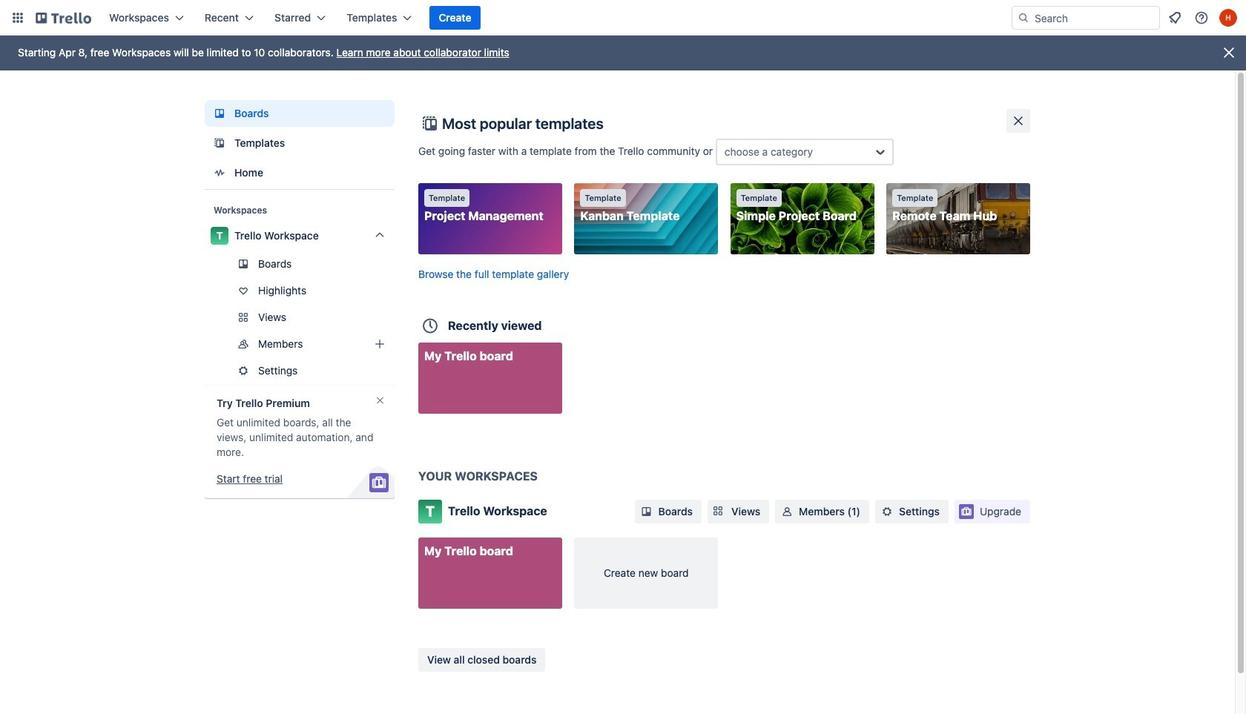 Task type: describe. For each thing, give the bounding box(es) containing it.
howard (howard38800628) image
[[1219, 9, 1237, 27]]

sm image
[[880, 504, 895, 519]]

primary element
[[0, 0, 1246, 36]]

add image
[[371, 335, 389, 353]]

0 notifications image
[[1166, 9, 1184, 27]]

2 sm image from the left
[[780, 504, 795, 519]]

template board image
[[211, 134, 228, 152]]

1 sm image from the left
[[639, 504, 654, 519]]



Task type: vqa. For each thing, say whether or not it's contained in the screenshot.
howard (howard38800628) icon
yes



Task type: locate. For each thing, give the bounding box(es) containing it.
1 horizontal spatial sm image
[[780, 504, 795, 519]]

board image
[[211, 105, 228, 122]]

0 horizontal spatial sm image
[[639, 504, 654, 519]]

search image
[[1018, 12, 1030, 24]]

home image
[[211, 164, 228, 182]]

open information menu image
[[1194, 10, 1209, 25]]

sm image
[[639, 504, 654, 519], [780, 504, 795, 519]]

Search field
[[1030, 7, 1159, 28]]

back to home image
[[36, 6, 91, 30]]



